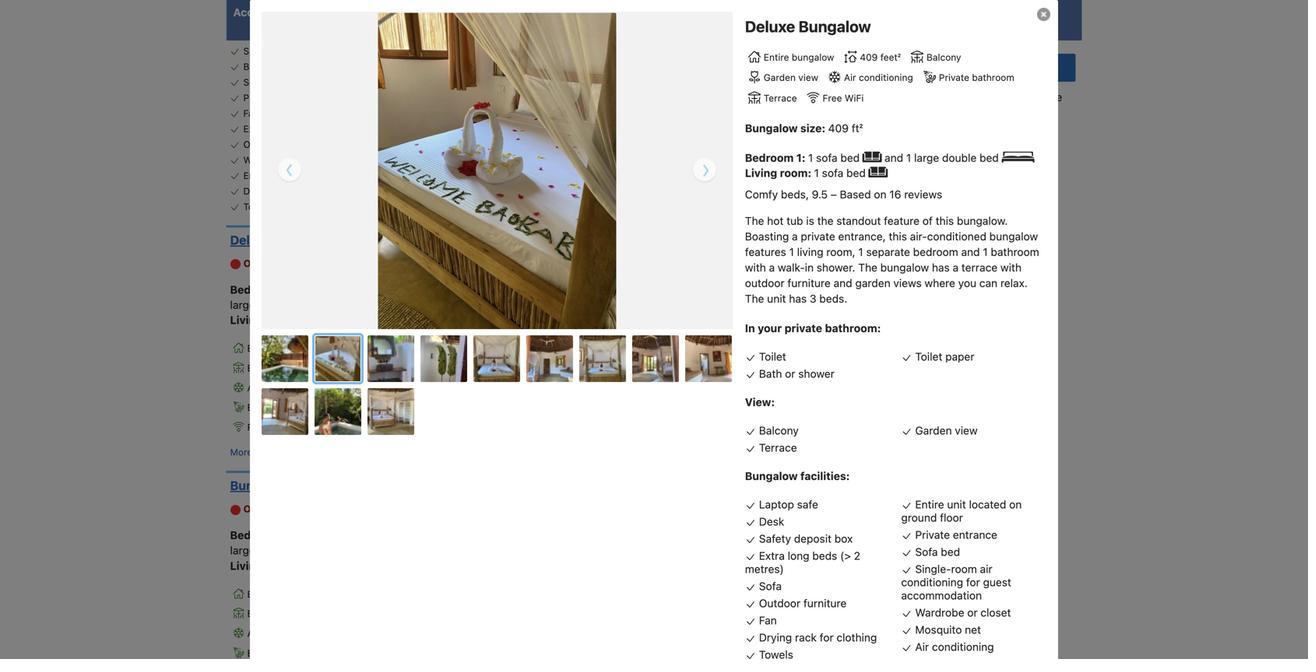 Task type: locate. For each thing, give the bounding box(es) containing it.
conditioning inside single-room air conditioning for guest accommodation
[[901, 576, 963, 589]]

1 horizontal spatial rack
[[795, 632, 817, 644]]

409 feet² up photo of deluxe bungalow #11 at the bottom left
[[341, 343, 382, 354]]

0 vertical spatial safety
[[243, 46, 271, 56]]

entrance
[[276, 92, 315, 103], [953, 529, 997, 542]]

bed left couch image
[[840, 151, 860, 164]]

entire unit located on ground floor up sofa bed
[[901, 498, 1022, 524]]

1 10 from the top
[[569, 111, 578, 121]]

drying rack for clothing inside dialog dialog
[[759, 632, 877, 644]]

1 vertical spatial safe
[[797, 498, 818, 511]]

located
[[290, 170, 323, 181], [969, 498, 1006, 511]]

1 vertical spatial 409
[[828, 122, 849, 135]]

1 vertical spatial closet
[[981, 607, 1011, 619]]

1 vertical spatial more details on meals and payment options image
[[841, 600, 852, 611]]

net
[[376, 92, 390, 103], [965, 624, 981, 637]]

is inside the hot tub is the standout feature of this bungalow. boasting a private entrance, this air-conditioned bungalow features 1 living room, 1 separate bedroom and 1 bathroom with a walk-in shower. the bungalow has a terrace with outdoor furniture and garden views where you can relax. the unit has 3 beds.
[[806, 215, 814, 227]]

1 horizontal spatial mosquito net
[[915, 624, 981, 637]]

discount
[[709, 97, 747, 108], [709, 276, 747, 287], [709, 398, 747, 409], [709, 522, 747, 533], [709, 644, 747, 655]]

1 vertical spatial excluded:
[[526, 306, 566, 315]]

breakfast inside included in bungalow price: 18 % vat, breakfast excluded: 10 % city tax
[[566, 291, 603, 300]]

409 feet² down amount
[[860, 52, 901, 63]]

unit down outdoor
[[767, 292, 786, 305]]

before
[[759, 76, 787, 87], [759, 255, 787, 266], [759, 377, 787, 388], [759, 501, 787, 512], [759, 623, 787, 634]]

and up couch icon
[[885, 151, 906, 164]]

sofa for sofa bed
[[915, 546, 938, 559]]

ensuite
[[247, 402, 280, 413], [247, 648, 280, 659]]

1 vertical spatial laptop
[[759, 498, 794, 511]]

bedroom 1: up comfy on the top
[[745, 151, 808, 164]]

0 horizontal spatial shower
[[278, 61, 309, 72]]

or
[[266, 61, 275, 72], [289, 155, 298, 165], [785, 368, 795, 380], [967, 607, 978, 619]]

for
[[569, 6, 585, 19], [296, 186, 308, 197], [966, 576, 980, 589], [820, 632, 834, 644]]

18 inside included in bungalow price: 18 % vat, breakfast excluded: 10 % city tax
[[526, 291, 535, 300]]

2 left from the top
[[275, 503, 292, 515]]

2 only from the top
[[243, 503, 265, 515]]

metres) inside dialog dialog
[[745, 563, 784, 576]]

3
[[587, 6, 595, 19], [810, 292, 816, 305]]

where
[[925, 277, 955, 290]]

1 horizontal spatial outdoor furniture
[[759, 597, 847, 610]]

fan inside dialog dialog
[[759, 614, 777, 627]]

ground up sofa bed
[[901, 512, 937, 524]]

located up deluxe bungalow link
[[290, 170, 323, 181]]

private
[[801, 230, 835, 243], [785, 322, 822, 335]]

view
[[798, 72, 818, 83], [340, 363, 360, 374], [955, 424, 978, 437]]

4 breakfast included in the price from the top
[[676, 480, 810, 491]]

with up outdoor
[[745, 261, 766, 274]]

0 vertical spatial the
[[745, 215, 764, 227]]

laptop
[[338, 139, 368, 150], [759, 498, 794, 511]]

entrance inside dialog dialog
[[953, 529, 997, 542]]

tub
[[786, 215, 803, 227]]

feet² down amount
[[880, 52, 901, 63]]

1 vertical spatial wifi
[[845, 93, 864, 104]]

private entrance
[[243, 92, 315, 103], [915, 529, 997, 542]]

photo of deluxe bungalow #12 image
[[367, 389, 414, 435]]

private entrance down near
[[243, 92, 315, 103]]

bath or shower up near
[[243, 61, 309, 72]]

bed down 'confirmation is immediate' at the top right
[[980, 151, 999, 164]]

extra inside dialog dialog
[[759, 550, 785, 563]]

0 horizontal spatial 409 feet²
[[341, 343, 382, 354]]

1 vertical spatial outdoor furniture
[[759, 597, 847, 610]]

409 left photo of deluxe bungalow #3
[[341, 343, 359, 354]]

1 vertical spatial of
[[922, 215, 933, 227]]

1 horizontal spatial is
[[999, 91, 1007, 104]]

shower down in your private bathroom:
[[798, 368, 835, 380]]

bath up view:
[[759, 368, 782, 380]]

included for first more details on meals and payment options icon from the bottom of the page
[[720, 602, 758, 613]]

with up relax.
[[1000, 261, 1021, 274]]

photo of deluxe bungalow #2 image
[[378, 13, 616, 330], [315, 336, 362, 383]]

1 horizontal spatial metres)
[[745, 563, 784, 576]]

shower for toilet
[[798, 368, 835, 380]]

1 horizontal spatial drying
[[759, 632, 792, 644]]

1 vertical spatial this
[[889, 230, 907, 243]]

dialog dialog
[[250, 0, 1308, 659]]

1 sofa bed down ft²
[[808, 151, 863, 164]]

site down deluxe bungalow link
[[327, 258, 345, 269]]

photo of deluxe bungalow #4 image
[[420, 336, 467, 382]]

2 discount available from the top
[[706, 276, 788, 287]]

bedroom
[[913, 246, 958, 259]]

ground up deluxe bungalow link
[[339, 170, 370, 181]]

1 site from the top
[[327, 258, 345, 269]]

0 vertical spatial garden
[[764, 72, 796, 83]]

0 vertical spatial laptop
[[338, 139, 368, 150]]

excluded: inside included: 18 % vat, breakfast excluded: 10 % city tax
[[526, 111, 566, 121]]

entire bungalow inside dialog dialog
[[764, 52, 834, 63]]

price
[[788, 55, 810, 66], [788, 234, 810, 245], [788, 356, 810, 367], [788, 480, 810, 491], [788, 602, 810, 613]]

1 vertical spatial toilet paper
[[915, 350, 974, 363]]

included
[[720, 55, 758, 66], [720, 234, 758, 245], [720, 356, 758, 367], [720, 480, 758, 491], [720, 602, 758, 613]]

you
[[958, 277, 976, 290]]

more details on meals and payment options image
[[841, 53, 852, 64], [841, 478, 852, 489]]

2 vertical spatial entire bungalow
[[247, 589, 318, 600]]

1 ensuite from the top
[[247, 402, 280, 413]]

2 free cancellation before 2 may 2024 from the top
[[676, 255, 842, 266]]

excluded: down 'included'
[[526, 306, 566, 315]]

bedroom 1: down deluxe bungalow link
[[230, 283, 293, 296]]

3 inside the hot tub is the standout feature of this bungalow. boasting a private entrance, this air-conditioned bungalow features 1 living room, 1 separate bedroom and 1 bathroom with a walk-in shower. the bungalow has a terrace with outdoor furniture and garden views where you can relax. the unit has 3 beds.
[[810, 292, 816, 305]]

0 vertical spatial deluxe bungalow
[[745, 17, 871, 35]]

2 vertical spatial bedroom 1:
[[230, 529, 293, 542]]

wardrobe or closet inside dialog dialog
[[915, 607, 1011, 619]]

bed down bungalow link
[[295, 544, 315, 557]]

1 sofa bed
[[808, 151, 863, 164], [814, 167, 869, 179]]

extra
[[243, 123, 266, 134], [759, 550, 785, 563]]

outdoor
[[243, 139, 279, 150], [759, 597, 801, 610]]

2 available from the top
[[750, 276, 788, 287]]

bungalow for bungalow size: 409 ft²
[[745, 122, 798, 135]]

2024
[[819, 76, 842, 87], [819, 255, 842, 266], [819, 377, 842, 388], [819, 501, 842, 512], [819, 623, 842, 634]]

us$383
[[523, 57, 573, 71]]

shower for safety deposit box
[[278, 61, 309, 72]]

2 vertical spatial living
[[230, 560, 262, 572]]

accommodation
[[233, 6, 321, 19]]

toilet paper down where
[[915, 350, 974, 363]]

long
[[268, 123, 287, 134], [788, 550, 809, 563]]

bath or shower for toilet
[[759, 368, 835, 380]]

rack
[[275, 186, 293, 197], [795, 632, 817, 644]]

3 before from the top
[[759, 377, 787, 388]]

0 vertical spatial entire unit located on ground floor
[[243, 170, 393, 181]]

room:
[[780, 167, 811, 179], [265, 314, 297, 327], [265, 560, 297, 572]]

in inside included in bungalow price: 18 % vat, breakfast excluded: 10 % city tax
[[564, 275, 571, 284]]

private right your
[[785, 322, 822, 335]]

2 excluded: from the top
[[526, 306, 566, 315]]

0 vertical spatial vat,
[[588, 96, 605, 105]]

size:
[[800, 122, 825, 135]]

extra long beds (> 2 metres) down desk
[[745, 550, 860, 576]]

bed up room
[[941, 546, 960, 559]]

1 before from the top
[[759, 76, 787, 87]]

vat, right included:
[[588, 96, 605, 105]]

toilet paper up deluxe bungalow link
[[243, 201, 295, 212]]

bed right near
[[315, 77, 331, 88]]

unit up deluxe bungalow link
[[271, 170, 288, 181]]

of
[[461, 6, 472, 19], [922, 215, 933, 227]]

1 excluded: from the top
[[526, 111, 566, 121]]

double down bungalow link
[[258, 544, 293, 557]]

a down tub
[[792, 230, 798, 243]]

sofa down desk
[[759, 580, 782, 593]]

1 vertical spatial terrace
[[348, 402, 381, 413]]

1 cancellation from the top
[[699, 76, 756, 87]]

1 large double bed inside dialog dialog
[[906, 151, 1002, 164]]

sofa for sofa
[[759, 580, 782, 593]]

1 horizontal spatial bath or shower
[[759, 368, 835, 380]]

free cancellation before 2 may 2024
[[676, 76, 842, 87], [676, 255, 842, 266], [676, 377, 842, 388], [676, 501, 842, 512], [676, 623, 842, 634]]

4 free cancellation before 2 may 2024 from the top
[[676, 501, 842, 512]]

reviews
[[904, 188, 942, 201]]

%
[[578, 96, 586, 105], [580, 111, 587, 121], [538, 291, 545, 300], [580, 306, 587, 315]]

vat, inside included: 18 % vat, breakfast excluded: 10 % city tax
[[588, 96, 605, 105]]

2 before from the top
[[759, 255, 787, 266]]

0 vertical spatial site
[[327, 258, 345, 269]]

feet² up photo of deluxe bungalow #12
[[362, 343, 382, 354]]

1 horizontal spatial unit
[[767, 292, 786, 305]]

accommodation type
[[233, 6, 350, 19]]

a down features
[[769, 261, 775, 274]]

3 included from the top
[[720, 356, 758, 367]]

wifi left photo of deluxe bungalow #11 at the bottom left
[[269, 422, 288, 433]]

1 horizontal spatial extra
[[759, 550, 785, 563]]

occupancy image
[[413, 357, 424, 367], [424, 357, 434, 367], [434, 357, 444, 367]]

bedroom 1: for bungalow
[[230, 529, 293, 542]]

1 with from the left
[[745, 261, 766, 274]]

2 site from the top
[[327, 503, 345, 515]]

included for 2nd more details on meals and payment options image from the bottom of the page
[[720, 55, 758, 66]]

1 vertical spatial entrance
[[953, 529, 997, 542]]

paper
[[270, 201, 295, 212], [945, 350, 974, 363]]

is right tub
[[806, 215, 814, 227]]

paper down you
[[945, 350, 974, 363]]

1 sofa bed for living room:
[[814, 167, 869, 179]]

2 price from the top
[[788, 234, 810, 245]]

18 down 'included'
[[526, 291, 535, 300]]

vat, down 'included'
[[547, 291, 564, 300]]

extra down desk
[[759, 550, 785, 563]]

entrance down socket near the bed
[[276, 92, 315, 103]]

bathroom
[[972, 72, 1014, 83], [991, 246, 1039, 259], [282, 402, 325, 413], [282, 648, 325, 659]]

1 large double bed down bungalow link
[[230, 529, 396, 557]]

large
[[914, 151, 939, 164], [230, 299, 255, 311], [230, 544, 255, 557]]

4 included from the top
[[720, 480, 758, 491]]

1 horizontal spatial safe
[[797, 498, 818, 511]]

5 available from the top
[[750, 644, 788, 655]]

room: for deluxe bungalow
[[265, 314, 297, 327]]

site
[[327, 258, 345, 269], [327, 503, 345, 515]]

living for bungalow
[[230, 560, 262, 572]]

only 1 left on our site for deluxe bungalow
[[243, 258, 345, 269]]

toilet
[[243, 201, 267, 212], [759, 350, 786, 363], [915, 350, 942, 363]]

1 horizontal spatial entrance
[[953, 529, 997, 542]]

bath for safety deposit box
[[243, 61, 263, 72]]

beds inside extra long beds (> 2 metres)
[[812, 550, 837, 563]]

living for deluxe bungalow
[[230, 314, 262, 327]]

409 left ft²
[[828, 122, 849, 135]]

living inside dialog dialog
[[745, 167, 777, 179]]

2 vertical spatial furniture
[[803, 597, 847, 610]]

of up air-
[[922, 215, 933, 227]]

free wifi
[[247, 16, 288, 27], [823, 93, 864, 104], [247, 422, 288, 433]]

1 more details on meals and payment options image from the top
[[841, 232, 852, 243]]

private up living
[[801, 230, 835, 243]]

safe inside dialog dialog
[[797, 498, 818, 511]]

3 left nights
[[587, 6, 595, 19]]

sofa down size: on the right
[[816, 151, 837, 164]]

fan
[[243, 108, 259, 119], [759, 614, 777, 627]]

1 left from the top
[[275, 258, 292, 269]]

mosquito
[[333, 92, 374, 103], [915, 624, 962, 637]]

2 horizontal spatial a
[[953, 261, 959, 274]]

safety up "socket"
[[243, 46, 271, 56]]

1 vertical spatial 409 feet²
[[341, 343, 382, 354]]

3 2024 from the top
[[819, 377, 842, 388]]

shower inside dialog dialog
[[798, 368, 835, 380]]

–
[[831, 188, 837, 201]]

vat, inside included in bungalow price: 18 % vat, breakfast excluded: 10 % city tax
[[547, 291, 564, 300]]

10 up photo of deluxe bungalow #6
[[569, 306, 578, 315]]

sofa up single-
[[915, 546, 938, 559]]

extra down "socket"
[[243, 123, 266, 134]]

confirmation is immediate
[[931, 91, 1062, 104]]

1 vertical spatial extra long beds (> 2 metres)
[[745, 550, 860, 576]]

left down deluxe bungalow link
[[275, 258, 292, 269]]

bungalow
[[792, 52, 834, 63], [989, 230, 1038, 243], [880, 261, 929, 274], [573, 275, 613, 284], [275, 343, 318, 354], [275, 589, 318, 600]]

0 vertical spatial safe
[[371, 139, 389, 150]]

2 10 from the top
[[569, 306, 578, 315]]

1 horizontal spatial 18
[[567, 96, 576, 105]]

1 horizontal spatial toilet paper
[[915, 350, 974, 363]]

1 ensuite bathroom from the top
[[247, 402, 325, 413]]

and up terrace
[[961, 246, 980, 259]]

tax inside included: 18 % vat, breakfast excluded: 10 % city tax
[[607, 111, 619, 121]]

4 discount available from the top
[[706, 522, 788, 533]]

1 vertical spatial only 1 left on our site
[[243, 503, 345, 515]]

wardrobe inside dialog dialog
[[915, 607, 964, 619]]

5 price from the top
[[788, 602, 810, 613]]

the
[[745, 215, 764, 227], [858, 261, 877, 274], [745, 292, 764, 305]]

5 discount from the top
[[709, 644, 747, 655]]

toilet up deluxe bungalow link
[[243, 201, 267, 212]]

terrace
[[961, 261, 997, 274]]

entire unit located on ground floor
[[243, 170, 393, 181], [901, 498, 1022, 524]]

0 horizontal spatial 18
[[526, 291, 535, 300]]

0 horizontal spatial toilet
[[243, 201, 267, 212]]

safety deposit box down desk
[[759, 533, 853, 545]]

terrace down photo of deluxe bungalow #3
[[348, 402, 381, 413]]

private down "socket"
[[243, 92, 274, 103]]

1 horizontal spatial deluxe
[[745, 17, 795, 35]]

box inside dialog dialog
[[834, 533, 853, 545]]

and down shower.
[[834, 277, 852, 290]]

paper inside dialog dialog
[[945, 350, 974, 363]]

0 vertical spatial large
[[914, 151, 939, 164]]

toilet down where
[[915, 350, 942, 363]]

3 price from the top
[[788, 356, 810, 367]]

0 vertical spatial wardrobe
[[243, 155, 286, 165]]

1 horizontal spatial bath
[[759, 368, 782, 380]]

floor
[[372, 170, 393, 181], [940, 512, 963, 524]]

outdoor furniture
[[243, 139, 320, 150], [759, 597, 847, 610]]

our down bungalow link
[[309, 503, 325, 515]]

18 inside included: 18 % vat, breakfast excluded: 10 % city tax
[[567, 96, 576, 105]]

photo of deluxe bungalow #3 image
[[367, 336, 414, 382]]

excluded:
[[526, 111, 566, 121], [526, 306, 566, 315]]

the up "garden"
[[858, 261, 877, 274]]

this up conditioned
[[936, 215, 954, 227]]

1 sofa bed up comfy beds, 9.5 –                       based on  16 reviews
[[814, 167, 869, 179]]

cancellation
[[699, 76, 756, 87], [699, 255, 756, 266], [699, 377, 756, 388], [699, 501, 756, 512], [699, 623, 756, 634]]

2 occupancy image from the left
[[424, 357, 434, 367]]

the down outdoor
[[745, 292, 764, 305]]

of inside the hot tub is the standout feature of this bungalow. boasting a private entrance, this air-conditioned bungalow features 1 living room, 1 separate bedroom and 1 bathroom with a walk-in shower. the bungalow has a terrace with outdoor furniture and garden views where you can relax. the unit has 3 beds.
[[922, 215, 933, 227]]

city
[[590, 111, 605, 121], [590, 306, 605, 315]]

bungalow link
[[230, 478, 399, 494]]

deposit
[[274, 46, 306, 56], [794, 533, 832, 545]]

1 large double bed down deluxe bungalow link
[[230, 283, 396, 311]]

safety deposit box
[[243, 46, 325, 56], [759, 533, 853, 545]]

discount available
[[706, 97, 788, 108], [706, 276, 788, 287], [706, 398, 788, 409], [706, 522, 788, 533], [706, 644, 788, 655]]

wifi left type at left
[[269, 16, 288, 27]]

box up socket near the bed
[[309, 46, 325, 56]]

private entrance up sofa bed
[[915, 529, 997, 542]]

tax
[[607, 111, 619, 121], [607, 306, 619, 315]]

0 vertical spatial ensuite bathroom
[[247, 402, 325, 413]]

0 horizontal spatial outdoor furniture
[[243, 139, 320, 150]]

bungalow facilities:
[[745, 470, 850, 483]]

select
[[863, 6, 897, 19]]

0 vertical spatial outdoor
[[243, 139, 279, 150]]

0 vertical spatial sofa
[[915, 546, 938, 559]]

wifi up ft²
[[845, 93, 864, 104]]

based
[[840, 188, 871, 201]]

the up boasting
[[745, 215, 764, 227]]

1 city from the top
[[590, 111, 605, 121]]

private up confirmation
[[939, 72, 969, 83]]

9.5
[[812, 188, 828, 201]]

bath or shower inside dialog dialog
[[759, 368, 835, 380]]

facilities:
[[800, 470, 850, 483]]

furniture
[[282, 139, 320, 150], [787, 277, 831, 290], [803, 597, 847, 610]]

located up the air
[[969, 498, 1006, 511]]

toilet paper inside dialog dialog
[[915, 350, 974, 363]]

a
[[792, 230, 798, 243], [769, 261, 775, 274], [953, 261, 959, 274]]

2 cancellation from the top
[[699, 255, 756, 266]]

1 large double bed up reviews
[[906, 151, 1002, 164]]

1 horizontal spatial net
[[965, 624, 981, 637]]

0 horizontal spatial vat,
[[547, 291, 564, 300]]

safety down desk
[[759, 533, 791, 545]]

1 vertical spatial extra
[[759, 550, 785, 563]]

may
[[798, 76, 817, 87], [798, 255, 817, 266], [798, 377, 817, 388], [798, 501, 817, 512], [798, 623, 817, 634]]

a up you
[[953, 261, 959, 274]]

3 free cancellation before 2 may 2024 from the top
[[676, 377, 842, 388]]

laptop safe
[[338, 139, 389, 150], [759, 498, 818, 511]]

0 vertical spatial living room:
[[745, 167, 814, 179]]

18
[[567, 96, 576, 105], [526, 291, 535, 300]]

ground
[[339, 170, 370, 181], [901, 512, 937, 524]]

1 free cancellation before 2 may 2024 from the top
[[676, 76, 842, 87]]

bath for toilet
[[759, 368, 782, 380]]

our
[[309, 258, 325, 269], [309, 503, 325, 515]]

1 included from the top
[[720, 55, 758, 66]]

deluxe bungalow
[[745, 17, 871, 35], [230, 233, 334, 248]]

1 vertical spatial clothing
[[836, 632, 877, 644]]

0 vertical spatial bath
[[243, 61, 263, 72]]

1 only 1 left on our site from the top
[[243, 258, 345, 269]]

2 ensuite bathroom from the top
[[247, 648, 325, 659]]

2 more details on meals and payment options image from the top
[[841, 478, 852, 489]]

in inside the hot tub is the standout feature of this bungalow. boasting a private entrance, this air-conditioned bungalow features 1 living room, 1 separate bedroom and 1 bathroom with a walk-in shower. the bungalow has a terrace with outdoor furniture and garden views where you can relax. the unit has 3 beds.
[[805, 261, 814, 274]]

comfy
[[745, 188, 778, 201]]

2 city from the top
[[590, 306, 605, 315]]

our down deluxe bungalow link
[[309, 258, 325, 269]]

18 right included:
[[567, 96, 576, 105]]

3 breakfast included in the price from the top
[[676, 356, 810, 367]]

1 vertical spatial (>
[[840, 550, 851, 563]]

1 our from the top
[[309, 258, 325, 269]]

2 only 1 left on our site from the top
[[243, 503, 345, 515]]

409 feet²
[[860, 52, 901, 63], [341, 343, 382, 354]]

409 down amount
[[860, 52, 878, 63]]

2 our from the top
[[309, 503, 325, 515]]

bath up "socket"
[[243, 61, 263, 72]]

0 vertical spatial 409 feet²
[[860, 52, 901, 63]]

0 vertical spatial sofa
[[816, 151, 837, 164]]

0 horizontal spatial garden
[[305, 363, 337, 374]]

1 vertical spatial vat,
[[547, 291, 564, 300]]

3 occupancy image from the left
[[434, 357, 444, 367]]

0 horizontal spatial drying rack for clothing
[[243, 186, 346, 197]]

bath inside dialog dialog
[[759, 368, 782, 380]]

bath or shower up view:
[[759, 368, 835, 380]]

free wifi up "socket"
[[247, 16, 288, 27]]

bungalow for bungalow
[[230, 479, 289, 493]]

deluxe bungalow inside dialog dialog
[[745, 17, 871, 35]]

photo of deluxe bungalow #5 image
[[473, 336, 520, 382]]

room: inside dialog dialog
[[780, 167, 811, 179]]

1 only from the top
[[243, 258, 265, 269]]

0 vertical spatial city
[[590, 111, 605, 121]]

1 horizontal spatial safety deposit box
[[759, 533, 853, 545]]

garden
[[855, 277, 890, 290]]

only 1 left on our site
[[243, 258, 345, 269], [243, 503, 345, 515]]

1 horizontal spatial extra long beds (> 2 metres)
[[745, 550, 860, 576]]

toilet paper
[[243, 201, 295, 212], [915, 350, 974, 363]]

1 vertical spatial our
[[309, 503, 325, 515]]

private up sofa bed
[[915, 529, 950, 542]]

entire unit located on ground floor inside dialog dialog
[[901, 498, 1022, 524]]

10 down us$383
[[569, 111, 578, 121]]

laptop inside dialog dialog
[[759, 498, 794, 511]]

mosquito net inside dialog dialog
[[915, 624, 981, 637]]

entire bungalow for balcony
[[247, 589, 318, 600]]

1 horizontal spatial feet²
[[880, 52, 901, 63]]

1 vertical spatial beds
[[812, 550, 837, 563]]

2 tax from the top
[[607, 306, 619, 315]]

terrace up bungalow facilities:
[[759, 442, 797, 454]]

0 horizontal spatial feet²
[[362, 343, 382, 354]]

bed
[[315, 77, 331, 88], [840, 151, 860, 164], [980, 151, 999, 164], [846, 167, 866, 179], [295, 299, 315, 311], [295, 544, 315, 557], [941, 546, 960, 559]]

0 horizontal spatial with
[[745, 261, 766, 274]]

extra long beds (> 2 metres) down socket near the bed
[[243, 123, 368, 134]]

1 vertical spatial bath or shower
[[759, 368, 835, 380]]

excluded: down included:
[[526, 111, 566, 121]]

closet inside dialog dialog
[[981, 607, 1011, 619]]

left for deluxe bungalow
[[275, 258, 292, 269]]

only down the more link
[[243, 503, 265, 515]]

0 vertical spatial long
[[268, 123, 287, 134]]

ft²
[[852, 122, 863, 135]]

breakfast included in the price
[[676, 55, 810, 66], [676, 234, 810, 245], [676, 356, 810, 367], [676, 480, 810, 491], [676, 602, 810, 613]]

of left guests
[[461, 6, 472, 19]]

1 horizontal spatial outdoor
[[759, 597, 801, 610]]

outdoor
[[745, 277, 785, 290]]

more details on meals and payment options image
[[841, 232, 852, 243], [841, 600, 852, 611]]

has up where
[[932, 261, 950, 274]]

balcony
[[926, 52, 961, 63], [247, 363, 282, 374], [759, 424, 799, 437], [247, 609, 282, 619]]

double up reviews
[[942, 151, 977, 164]]

5 included from the top
[[720, 602, 758, 613]]

feet² inside dialog dialog
[[880, 52, 901, 63]]

paper up deluxe bungalow link
[[270, 201, 295, 212]]

free wifi up the more link
[[247, 422, 288, 433]]

2 included from the top
[[720, 234, 758, 245]]

1 vertical spatial rack
[[795, 632, 817, 644]]

2 with from the left
[[1000, 261, 1021, 274]]

terrace up bungalow size: 409 ft²
[[764, 93, 797, 104]]

occupancy image
[[413, 56, 424, 66], [413, 235, 424, 245], [424, 235, 434, 245]]

photo of deluxe bungalow #8 image
[[632, 336, 679, 382]]

0 horizontal spatial wardrobe or closet
[[243, 155, 327, 165]]

toilet down your
[[759, 350, 786, 363]]

0 vertical spatial room:
[[780, 167, 811, 179]]

garden
[[764, 72, 796, 83], [305, 363, 337, 374], [915, 424, 952, 437]]

1 horizontal spatial entire unit located on ground floor
[[901, 498, 1022, 524]]

1 vertical spatial 3
[[810, 292, 816, 305]]

photo of deluxe bungalow #11 image
[[315, 389, 361, 435]]

single-room air conditioning for guest accommodation
[[901, 563, 1011, 602]]

1 tax from the top
[[607, 111, 619, 121]]



Task type: describe. For each thing, give the bounding box(es) containing it.
immediate
[[1010, 91, 1062, 104]]

safety deposit box inside dialog dialog
[[759, 533, 853, 545]]

deluxe inside dialog dialog
[[745, 17, 795, 35]]

included for second more details on meals and payment options image
[[720, 480, 758, 491]]

0 vertical spatial entrance
[[276, 92, 315, 103]]

0 horizontal spatial view
[[340, 363, 360, 374]]

floor inside dialog dialog
[[940, 512, 963, 524]]

deposit inside dialog dialog
[[794, 533, 832, 545]]

1 horizontal spatial has
[[932, 261, 950, 274]]

2 2024 from the top
[[819, 255, 842, 266]]

0 vertical spatial ground
[[339, 170, 370, 181]]

1 horizontal spatial a
[[792, 230, 798, 243]]

comfy beds, 9.5 –                       based on  16 reviews
[[745, 188, 942, 201]]

3 available from the top
[[750, 398, 788, 409]]

feature
[[884, 215, 920, 227]]

1 discount available from the top
[[706, 97, 788, 108]]

2 vertical spatial large
[[230, 544, 255, 557]]

0 vertical spatial free wifi
[[247, 16, 288, 27]]

4 2024 from the top
[[819, 501, 842, 512]]

living
[[797, 246, 823, 259]]

free inside dialog dialog
[[823, 93, 842, 104]]

1 2024 from the top
[[819, 76, 842, 87]]

2 vertical spatial free wifi
[[247, 422, 288, 433]]

2 horizontal spatial toilet
[[915, 350, 942, 363]]

1 vertical spatial double
[[258, 299, 293, 311]]

0 horizontal spatial deluxe
[[230, 233, 271, 248]]

1 available from the top
[[750, 97, 788, 108]]

0 vertical spatial is
[[999, 91, 1007, 104]]

0 vertical spatial photo of deluxe bungalow #2 image
[[378, 13, 616, 330]]

0 vertical spatial extra
[[243, 123, 266, 134]]

photo of deluxe bungalow #1 image
[[262, 336, 308, 382]]

0 horizontal spatial outdoor
[[243, 139, 279, 150]]

room: for bungalow
[[265, 560, 297, 572]]

laptop safe inside dialog dialog
[[759, 498, 818, 511]]

view:
[[745, 396, 775, 409]]

2 ensuite from the top
[[247, 648, 280, 659]]

bungalow.
[[957, 215, 1008, 227]]

0 vertical spatial private
[[939, 72, 969, 83]]

sofa for living room:
[[822, 167, 843, 179]]

us$608
[[523, 358, 573, 373]]

3 may from the top
[[798, 377, 817, 388]]

can
[[979, 277, 997, 290]]

breakfast inside included: 18 % vat, breakfast excluded: 10 % city tax
[[607, 96, 643, 105]]

sofa bed
[[915, 546, 960, 559]]

views
[[893, 277, 922, 290]]

extra long beds (> 2 metres) inside dialog dialog
[[745, 550, 860, 576]]

unit inside the hot tub is the standout feature of this bungalow. boasting a private entrance, this air-conditioned bungalow features 1 living room, 1 separate bedroom and 1 bathroom with a walk-in shower. the bungalow has a terrace with outdoor furniture and garden views where you can relax. the unit has 3 beds.
[[767, 292, 786, 305]]

1 vertical spatial private
[[243, 92, 274, 103]]

0 vertical spatial 3
[[587, 6, 595, 19]]

included in bungalow price: 18 % vat, breakfast excluded: 10 % city tax
[[526, 275, 639, 315]]

outdoor inside dialog dialog
[[759, 597, 801, 610]]

furniture inside the hot tub is the standout feature of this bungalow. boasting a private entrance, this air-conditioned bungalow features 1 living room, 1 separate bedroom and 1 bathroom with a walk-in shower. the bungalow has a terrace with outdoor furniture and garden views where you can relax. the unit has 3 beds.
[[787, 277, 831, 290]]

guests
[[475, 6, 511, 19]]

entire bungalow for 409 feet²
[[247, 343, 318, 354]]

2 vertical spatial garden view
[[915, 424, 978, 437]]

1 may from the top
[[798, 76, 817, 87]]

2 horizontal spatial unit
[[947, 498, 966, 511]]

2 vertical spatial view
[[955, 424, 978, 437]]

your choices
[[659, 6, 728, 19]]

2 may from the top
[[798, 255, 817, 266]]

hot
[[767, 215, 784, 227]]

1 vertical spatial feet²
[[362, 343, 382, 354]]

2 discount from the top
[[709, 276, 747, 287]]

features
[[745, 246, 786, 259]]

0 horizontal spatial garden view
[[305, 363, 360, 374]]

2 inside dialog dialog
[[854, 550, 860, 563]]

couch image
[[869, 167, 888, 178]]

2 vertical spatial double
[[258, 544, 293, 557]]

walk-
[[778, 261, 805, 274]]

entrance,
[[838, 230, 886, 243]]

private bathroom
[[939, 72, 1014, 83]]

couch image
[[863, 152, 882, 163]]

deluxe bungalow link
[[230, 232, 399, 248]]

0 horizontal spatial safety
[[243, 46, 271, 56]]

only for deluxe bungalow
[[243, 258, 265, 269]]

air
[[980, 563, 992, 576]]

private inside the hot tub is the standout feature of this bungalow. boasting a private entrance, this air-conditioned bungalow features 1 living room, 1 separate bedroom and 1 bathroom with a walk-in shower. the bungalow has a terrace with outdoor furniture and garden views where you can relax. the unit has 3 beds.
[[801, 230, 835, 243]]

for inside single-room air conditioning for guest accommodation
[[966, 576, 980, 589]]

5 breakfast included in the price from the top
[[676, 602, 810, 613]]

4 price from the top
[[788, 480, 810, 491]]

0 horizontal spatial 409
[[341, 343, 359, 354]]

price for 3 nights
[[539, 6, 631, 19]]

1 breakfast included in the price from the top
[[676, 55, 810, 66]]

single-
[[915, 563, 951, 576]]

more
[[230, 447, 252, 458]]

clothing inside dialog dialog
[[836, 632, 877, 644]]

0 horizontal spatial a
[[769, 261, 775, 274]]

drying inside dialog dialog
[[759, 632, 792, 644]]

only for bungalow
[[243, 503, 265, 515]]

bed up 'based'
[[846, 167, 866, 179]]

type
[[323, 6, 350, 19]]

0 horizontal spatial wardrobe
[[243, 155, 286, 165]]

0 horizontal spatial laptop
[[338, 139, 368, 150]]

socket
[[243, 77, 273, 88]]

0 vertical spatial floor
[[372, 170, 393, 181]]

included: 18 % vat, breakfast excluded: 10 % city tax
[[526, 96, 643, 121]]

0 vertical spatial beds
[[290, 123, 311, 134]]

16
[[889, 188, 901, 201]]

photo of deluxe bungalow #10 image
[[262, 389, 308, 435]]

0 vertical spatial view
[[798, 72, 818, 83]]

0 vertical spatial wardrobe or closet
[[243, 155, 327, 165]]

left for bungalow
[[275, 503, 292, 515]]

0 horizontal spatial unit
[[271, 170, 288, 181]]

1 vertical spatial has
[[789, 292, 807, 305]]

outdoor furniture inside dialog dialog
[[759, 597, 847, 610]]

1 discount from the top
[[709, 97, 747, 108]]

0 horizontal spatial box
[[309, 46, 325, 56]]

0 vertical spatial furniture
[[282, 139, 320, 150]]

4 discount from the top
[[709, 522, 747, 533]]

net inside dialog dialog
[[965, 624, 981, 637]]

price:
[[615, 275, 639, 284]]

bungalow for bungalow facilities:
[[745, 470, 798, 483]]

select amount
[[863, 6, 904, 34]]

1 more details on meals and payment options image from the top
[[841, 53, 852, 64]]

your
[[758, 322, 782, 335]]

bathroom inside the hot tub is the standout feature of this bungalow. boasting a private entrance, this air-conditioned bungalow features 1 living room, 1 separate bedroom and 1 bathroom with a walk-in shower. the bungalow has a terrace with outdoor furniture and garden views where you can relax. the unit has 3 beds.
[[991, 246, 1039, 259]]

0 vertical spatial deposit
[[274, 46, 306, 56]]

1 horizontal spatial this
[[936, 215, 954, 227]]

1 horizontal spatial toilet
[[759, 350, 786, 363]]

1 vertical spatial 1 large double bed
[[230, 283, 396, 311]]

double inside dialog dialog
[[942, 151, 977, 164]]

nights
[[597, 6, 631, 19]]

rack inside dialog dialog
[[795, 632, 817, 644]]

living room: for deluxe bungalow
[[230, 314, 299, 327]]

0 horizontal spatial toilet paper
[[243, 201, 295, 212]]

beds,
[[781, 188, 809, 201]]

i'll reserve button
[[918, 54, 1076, 82]]

0 horizontal spatial metres)
[[334, 123, 368, 134]]

0 horizontal spatial paper
[[270, 201, 295, 212]]

our for bungalow
[[309, 503, 325, 515]]

0 horizontal spatial this
[[889, 230, 907, 243]]

price
[[539, 6, 567, 19]]

0 horizontal spatial rack
[[275, 186, 293, 197]]

large inside dialog dialog
[[914, 151, 939, 164]]

boasting
[[745, 230, 789, 243]]

conditioned
[[927, 230, 986, 243]]

your
[[659, 6, 683, 19]]

and up photo of deluxe bungalow #3
[[370, 283, 391, 296]]

number of guests
[[415, 6, 511, 19]]

room,
[[826, 246, 855, 259]]

10 inside included: 18 % vat, breakfast excluded: 10 % city tax
[[569, 111, 578, 121]]

2 vertical spatial garden
[[915, 424, 952, 437]]

choices
[[686, 6, 728, 19]]

living room: for bungalow
[[230, 560, 299, 572]]

included
[[526, 275, 562, 284]]

0 vertical spatial outdoor furniture
[[243, 139, 320, 150]]

photo of deluxe bungalow #7 image
[[579, 336, 626, 382]]

near
[[276, 77, 295, 88]]

relax.
[[1000, 277, 1028, 290]]

5 free cancellation before 2 may 2024 from the top
[[676, 623, 842, 634]]

4 may from the top
[[798, 501, 817, 512]]

0 vertical spatial clothing
[[311, 186, 346, 197]]

10 inside included in bungalow price: 18 % vat, breakfast excluded: 10 % city tax
[[569, 306, 578, 315]]

site for deluxe bungalow
[[327, 258, 345, 269]]

(> inside dialog dialog
[[840, 550, 851, 563]]

1 sofa bed for bedroom 1:
[[808, 151, 863, 164]]

0 horizontal spatial of
[[461, 6, 472, 19]]

in
[[745, 322, 755, 335]]

photo of deluxe bungalow #6 image
[[526, 336, 573, 382]]

4 cancellation from the top
[[699, 501, 756, 512]]

room
[[951, 563, 977, 576]]

accommodation
[[901, 589, 982, 602]]

photo of deluxe bungalow #9 image
[[685, 336, 732, 382]]

2 vertical spatial wifi
[[269, 422, 288, 433]]

0 vertical spatial wifi
[[269, 16, 288, 27]]

separate
[[866, 246, 910, 259]]

0 vertical spatial drying
[[243, 186, 272, 197]]

our for deluxe bungalow
[[309, 258, 325, 269]]

bungalow size: 409 ft²
[[745, 122, 863, 135]]

bathroom:
[[825, 322, 881, 335]]

only 1 left on our site for bungalow
[[243, 503, 345, 515]]

0 vertical spatial private entrance
[[243, 92, 315, 103]]

2 vertical spatial private
[[915, 529, 950, 542]]

3 discount from the top
[[709, 398, 747, 409]]

3 cancellation from the top
[[699, 377, 756, 388]]

city inside included: 18 % vat, breakfast excluded: 10 % city tax
[[590, 111, 605, 121]]

air-
[[910, 230, 927, 243]]

0 vertical spatial located
[[290, 170, 323, 181]]

amount
[[863, 21, 904, 34]]

number
[[415, 6, 458, 19]]

bedroom 1: inside dialog dialog
[[745, 151, 808, 164]]

1 vertical spatial the
[[858, 261, 877, 274]]

1 price from the top
[[788, 55, 810, 66]]

living room: inside dialog dialog
[[745, 167, 814, 179]]

ground inside dialog dialog
[[901, 512, 937, 524]]

the inside the hot tub is the standout feature of this bungalow. boasting a private entrance, this air-conditioned bungalow features 1 living room, 1 separate bedroom and 1 bathroom with a walk-in shower. the bungalow has a terrace with outdoor furniture and garden views where you can relax. the unit has 3 beds.
[[817, 215, 833, 227]]

2 breakfast included in the price from the top
[[676, 234, 810, 245]]

5 2024 from the top
[[819, 623, 842, 634]]

included:
[[526, 96, 565, 105]]

0 horizontal spatial mosquito
[[333, 92, 374, 103]]

located inside dialog dialog
[[969, 498, 1006, 511]]

0 vertical spatial extra long beds (> 2 metres)
[[243, 123, 368, 134]]

the hot tub is the standout feature of this bungalow. boasting a private entrance, this air-conditioned bungalow features 1 living room, 1 separate bedroom and 1 bathroom with a walk-in shower. the bungalow has a terrace with outdoor furniture and garden views where you can relax. the unit has 3 beds.
[[745, 215, 1039, 305]]

409 feet² inside dialog dialog
[[860, 52, 901, 63]]

city inside included in bungalow price: 18 % vat, breakfast excluded: 10 % city tax
[[590, 306, 605, 315]]

0 vertical spatial terrace
[[764, 93, 797, 104]]

included for second more details on meals and payment options icon from the bottom
[[720, 234, 758, 245]]

in your private bathroom:
[[745, 322, 881, 335]]

socket near the bed
[[243, 77, 331, 88]]

us$567
[[523, 236, 572, 250]]

wifi inside dialog dialog
[[845, 93, 864, 104]]

4 before from the top
[[759, 501, 787, 512]]

5 may from the top
[[798, 623, 817, 634]]

1 vertical spatial large
[[230, 299, 255, 311]]

0 horizontal spatial long
[[268, 123, 287, 134]]

0 vertical spatial fan
[[243, 108, 259, 119]]

bedroom 1: for deluxe bungalow
[[230, 283, 293, 296]]

private entrance inside dialog dialog
[[915, 529, 997, 542]]

safety inside dialog dialog
[[759, 533, 791, 545]]

1 occupancy image from the left
[[413, 357, 424, 367]]

1 horizontal spatial garden
[[764, 72, 796, 83]]

2 vertical spatial 1 large double bed
[[230, 529, 396, 557]]

long inside dialog dialog
[[788, 550, 809, 563]]

desk
[[759, 516, 784, 528]]

1 vertical spatial photo of deluxe bungalow #2 image
[[315, 336, 362, 383]]

2 vertical spatial terrace
[[759, 442, 797, 454]]

1 vertical spatial private
[[785, 322, 822, 335]]

5 before from the top
[[759, 623, 787, 634]]

i'll reserve
[[970, 61, 1023, 74]]

more link
[[230, 445, 252, 460]]

0 vertical spatial net
[[376, 92, 390, 103]]

site for bungalow
[[327, 503, 345, 515]]

3 discount available from the top
[[706, 398, 788, 409]]

sofa for bedroom 1:
[[816, 151, 837, 164]]

2 more details on meals and payment options image from the top
[[841, 600, 852, 611]]

4 available from the top
[[750, 522, 788, 533]]

5 cancellation from the top
[[699, 623, 756, 634]]

standout
[[836, 215, 881, 227]]

0 vertical spatial mosquito net
[[333, 92, 390, 103]]

bungalow inside included in bungalow price: 18 % vat, breakfast excluded: 10 % city tax
[[573, 275, 613, 284]]

bed up photo of deluxe bungalow #1
[[295, 299, 315, 311]]

beds.
[[819, 292, 847, 305]]

guest
[[983, 576, 1011, 589]]

bath or shower for safety deposit box
[[243, 61, 309, 72]]

mosquito inside dialog dialog
[[915, 624, 962, 637]]

0 vertical spatial 409
[[860, 52, 878, 63]]

0 horizontal spatial deluxe bungalow
[[230, 233, 334, 248]]

0 vertical spatial (>
[[314, 123, 323, 134]]

confirmation
[[931, 91, 996, 104]]

0 vertical spatial safety deposit box
[[243, 46, 325, 56]]

on inside entire unit located on ground floor
[[1009, 498, 1022, 511]]

free wifi inside dialog dialog
[[823, 93, 864, 104]]

0 vertical spatial laptop safe
[[338, 139, 389, 150]]

excluded: inside included in bungalow price: 18 % vat, breakfast excluded: 10 % city tax
[[526, 306, 566, 315]]

shower.
[[817, 261, 855, 274]]

tax inside included in bungalow price: 18 % vat, breakfast excluded: 10 % city tax
[[607, 306, 619, 315]]

2 vertical spatial the
[[745, 292, 764, 305]]

5 discount available from the top
[[706, 644, 788, 655]]

0 vertical spatial garden view
[[764, 72, 818, 83]]

0 horizontal spatial closet
[[300, 155, 327, 165]]



Task type: vqa. For each thing, say whether or not it's contained in the screenshot.
the leftmost Safety
yes



